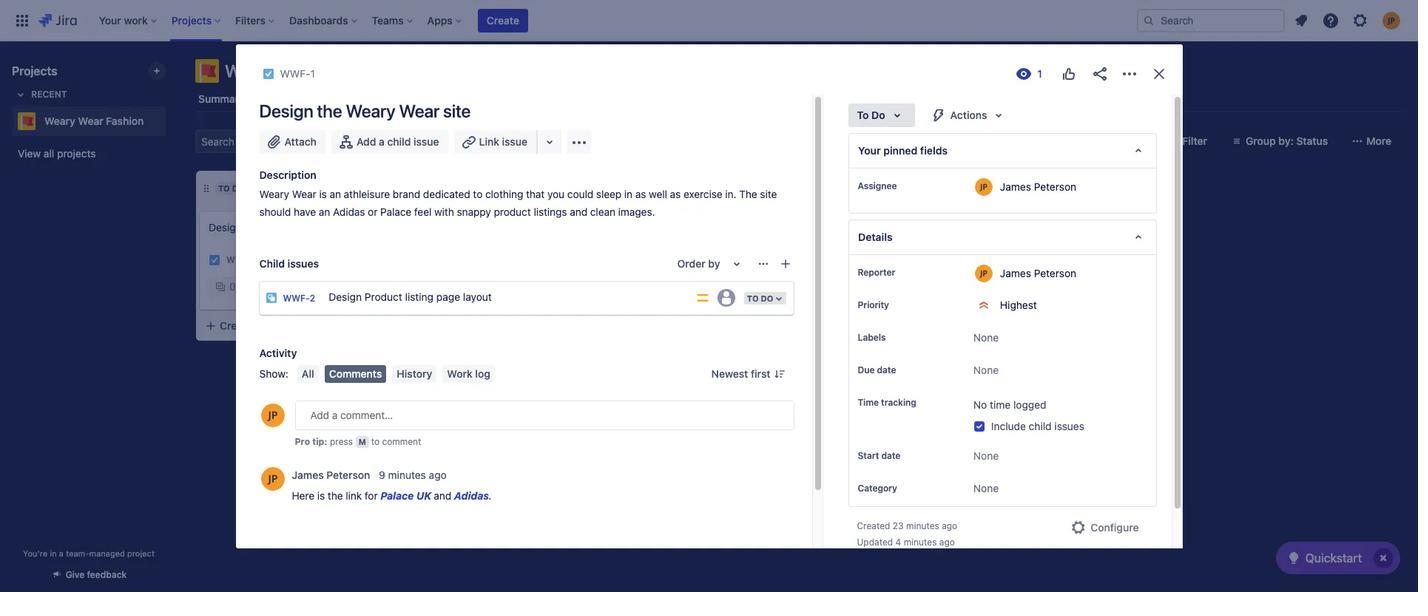 Task type: describe. For each thing, give the bounding box(es) containing it.
0 vertical spatial the
[[317, 101, 342, 121]]

1 vertical spatial fashion
[[106, 115, 144, 127]]

in.
[[725, 188, 737, 201]]

summary link
[[195, 86, 248, 112]]

2 vertical spatial james
[[292, 469, 324, 482]]

you're in a team-managed project
[[23, 549, 155, 559]]

add a child issue button
[[331, 130, 448, 154]]

tip:
[[312, 437, 327, 448]]

managed
[[89, 549, 125, 559]]

history button
[[392, 365, 437, 383]]

1 vertical spatial weary wear fashion
[[44, 115, 144, 127]]

peterson for reporter
[[1034, 267, 1077, 279]]

you're
[[23, 549, 48, 559]]

link web pages and more image
[[541, 133, 559, 151]]

copy link to comment image
[[450, 469, 462, 481]]

1 as from the left
[[635, 188, 646, 201]]

you
[[548, 188, 565, 201]]

uk
[[416, 490, 431, 502]]

labels pin to top image
[[889, 332, 901, 344]]

2 issue from the left
[[502, 135, 528, 148]]

first
[[751, 368, 771, 380]]

wear inside description weary wear is an athleisure brand dedicated to clothing that you could sleep in as well as exercise in. the site should have an adidas or palace feel with snappy product listings and clean images.
[[292, 188, 316, 201]]

0 horizontal spatial a
[[59, 549, 64, 559]]

james peterson image
[[364, 252, 382, 269]]

design the weary wear site dialog
[[236, 44, 1183, 593]]

2 vertical spatial wwf-
[[283, 293, 310, 304]]

menu bar inside design the weary wear site "dialog"
[[294, 365, 498, 383]]

configure link
[[1061, 517, 1148, 540]]

1 issue from the left
[[414, 135, 439, 148]]

images.
[[618, 206, 655, 218]]

2 horizontal spatial 0
[[666, 182, 672, 195]]

primary element
[[9, 0, 1137, 41]]

description weary wear is an athleisure brand dedicated to clothing that you could sleep in as well as exercise in. the site should have an adidas or palace feel with snappy product listings and clean images.
[[259, 169, 780, 218]]

1 vertical spatial the
[[245, 221, 260, 234]]

0 vertical spatial fashion
[[324, 61, 386, 81]]

calendar
[[345, 92, 389, 105]]

date for due date
[[877, 365, 896, 376]]

1 horizontal spatial design
[[259, 101, 313, 121]]

link
[[346, 490, 362, 502]]

board
[[263, 92, 292, 105]]

wwf-2
[[283, 293, 315, 304]]

with
[[434, 206, 454, 218]]

0 vertical spatial an
[[330, 188, 341, 201]]

add people image
[[380, 132, 398, 150]]

wear inside weary wear fashion link
[[78, 115, 103, 127]]

configure
[[1091, 522, 1139, 534]]

link issue button
[[454, 130, 538, 154]]

1 horizontal spatial issues
[[1055, 421, 1085, 433]]

list
[[309, 92, 327, 105]]

give feedback button
[[42, 563, 136, 587]]

0 horizontal spatial task image
[[209, 255, 220, 266]]

the
[[739, 188, 757, 201]]

priority
[[858, 300, 889, 311]]

0 vertical spatial issues
[[288, 257, 319, 270]]

and adidas .
[[434, 490, 492, 502]]

1 for the wwf-1 link in design the weary wear site "dialog"
[[310, 67, 315, 80]]

work log
[[447, 368, 490, 380]]

0 vertical spatial site
[[443, 101, 471, 121]]

Search board text field
[[197, 131, 309, 152]]

time tracking pin to top image
[[919, 397, 931, 409]]

pinned
[[883, 144, 917, 157]]

james peterson for assignee
[[1000, 180, 1077, 193]]

page
[[436, 291, 460, 304]]

wwf-1 inside design the weary wear site "dialog"
[[280, 67, 315, 80]]

all
[[44, 147, 54, 160]]

1 horizontal spatial 0
[[490, 182, 496, 195]]

exercise
[[684, 188, 723, 201]]

weary down the should
[[263, 221, 293, 234]]

create button inside primary element
[[478, 9, 528, 32]]

2 vertical spatial ago
[[940, 537, 955, 549]]

all
[[302, 368, 314, 380]]

fields
[[920, 144, 948, 157]]

weary wear fashion link
[[12, 107, 160, 136]]

product
[[494, 206, 531, 218]]

description
[[259, 169, 316, 181]]

project settings link
[[751, 86, 834, 112]]

james peterson for reporter
[[1000, 267, 1077, 279]]

create child image
[[779, 258, 791, 270]]

done 0
[[636, 182, 672, 195]]

0 horizontal spatial site
[[323, 221, 340, 234]]

1 vertical spatial minutes
[[906, 521, 940, 532]]

vote options: no one has voted for this issue yet. image
[[1060, 65, 1078, 83]]

peterson for assignee
[[1034, 180, 1077, 193]]

check image
[[1285, 550, 1303, 568]]

weary down recent
[[44, 115, 75, 127]]

reporter
[[858, 267, 896, 278]]

palace inside description weary wear is an athleisure brand dedicated to clothing that you could sleep in as well as exercise in. the site should have an adidas or palace feel with snappy product listings and clean images.
[[380, 206, 412, 218]]

well
[[649, 188, 667, 201]]

labels
[[858, 332, 886, 343]]

issue actions image
[[757, 258, 769, 270]]

2 vertical spatial james peterson
[[292, 469, 370, 482]]

2 horizontal spatial do
[[872, 109, 885, 121]]

weary up add
[[346, 101, 395, 121]]

in
[[427, 183, 436, 193]]

in progress 0
[[427, 182, 496, 195]]

newest first
[[712, 368, 771, 380]]

9
[[379, 469, 385, 482]]

weary up board
[[225, 61, 275, 81]]

in inside description weary wear is an athleisure brand dedicated to clothing that you could sleep in as well as exercise in. the site should have an adidas or palace feel with snappy product listings and clean images.
[[624, 188, 633, 201]]

1 vertical spatial is
[[317, 490, 325, 502]]

start date
[[858, 451, 901, 462]]

2
[[310, 293, 315, 304]]

recent
[[31, 89, 67, 100]]

comments
[[329, 368, 382, 380]]

tab list containing board
[[186, 86, 1410, 112]]

james for assignee
[[1000, 180, 1031, 193]]

view all projects
[[18, 147, 96, 160]]

project
[[127, 549, 155, 559]]

james peterson image
[[348, 129, 371, 153]]

details element
[[848, 220, 1157, 255]]

brand
[[393, 188, 420, 201]]

child inside button
[[387, 135, 411, 148]]

is inside description weary wear is an athleisure brand dedicated to clothing that you could sleep in as well as exercise in. the site should have an adidas or palace feel with snappy product listings and clean images.
[[319, 188, 327, 201]]

0 vertical spatial task image
[[262, 68, 274, 80]]

all button
[[297, 365, 319, 383]]

wear up add a child issue
[[399, 101, 439, 121]]

1 none from the top
[[974, 331, 999, 344]]

snappy
[[457, 206, 491, 218]]

4
[[896, 537, 901, 549]]

0 horizontal spatial 0
[[229, 280, 236, 293]]

link
[[479, 135, 499, 148]]

0 vertical spatial minutes
[[388, 469, 426, 482]]

wwf-2 link
[[283, 293, 315, 304]]

include
[[991, 421, 1026, 433]]

have
[[294, 206, 316, 218]]

date for start date
[[882, 451, 901, 462]]

athleisure
[[344, 188, 390, 201]]

collapse recent projects image
[[12, 86, 30, 104]]

project settings
[[754, 92, 831, 105]]

1 vertical spatial create
[[220, 320, 252, 332]]

adidas link
[[454, 490, 489, 502]]

1 vertical spatial to
[[371, 437, 380, 448]]

due
[[858, 365, 875, 376]]

close image
[[1150, 65, 1168, 83]]

2 vertical spatial the
[[328, 490, 343, 502]]

child issues
[[259, 257, 319, 270]]

copy link to issue image
[[312, 67, 324, 79]]

sleep
[[596, 188, 622, 201]]

adidas inside description weary wear is an athleisure brand dedicated to clothing that you could sleep in as well as exercise in. the site should have an adidas or palace feel with snappy product listings and clean images.
[[333, 206, 365, 218]]

/
[[236, 280, 239, 293]]

2 horizontal spatial to
[[857, 109, 869, 121]]

0 horizontal spatial in
[[50, 549, 57, 559]]

progress
[[438, 183, 484, 193]]

0 horizontal spatial to do
[[218, 183, 245, 193]]

show:
[[259, 368, 288, 380]]

wear up list
[[279, 61, 320, 81]]

add a child issue
[[357, 135, 439, 148]]

2 vertical spatial do
[[761, 294, 774, 303]]

profile image of james peterson image
[[261, 404, 284, 428]]

your pinned fields element
[[848, 133, 1157, 169]]

could
[[567, 188, 594, 201]]

link issue
[[479, 135, 528, 148]]

here
[[292, 490, 315, 502]]

calendar link
[[342, 86, 392, 112]]



Task type: vqa. For each thing, say whether or not it's contained in the screenshot.
the left 'Fashion'
yes



Task type: locate. For each thing, give the bounding box(es) containing it.
0 horizontal spatial wwf-1 link
[[226, 254, 258, 267]]

23
[[893, 521, 904, 532]]

1 vertical spatial to do button
[[743, 291, 788, 306]]

child
[[259, 257, 285, 270]]

details
[[858, 231, 892, 243]]

to up the your
[[857, 109, 869, 121]]

clothing
[[485, 188, 523, 201]]

to up snappy
[[473, 188, 483, 201]]

2 vertical spatial minutes
[[904, 537, 937, 549]]

palace down brand on the left
[[380, 206, 412, 218]]

0 horizontal spatial fashion
[[106, 115, 144, 127]]

wear up view all projects link at the left top of page
[[78, 115, 103, 127]]

palace down 9
[[381, 490, 414, 502]]

task image
[[262, 68, 274, 80], [209, 255, 220, 266]]

an left athleisure
[[330, 188, 341, 201]]

newest first image
[[774, 368, 785, 380]]

logged
[[1014, 399, 1047, 411]]

fashion
[[324, 61, 386, 81], [106, 115, 144, 127]]

0 horizontal spatial wwf-1
[[226, 255, 258, 266]]

peterson up link
[[327, 469, 370, 482]]

to right m
[[371, 437, 380, 448]]

weary wear fashion up view all projects link at the left top of page
[[44, 115, 144, 127]]

quickstart button
[[1276, 542, 1401, 575]]

to down search board "text field"
[[218, 183, 230, 193]]

create
[[487, 14, 519, 26], [220, 320, 252, 332]]

1 vertical spatial task image
[[209, 255, 220, 266]]

design up attach button
[[259, 101, 313, 121]]

fashion up view all projects link at the left top of page
[[106, 115, 144, 127]]

2 horizontal spatial site
[[760, 188, 777, 201]]

an
[[330, 188, 341, 201], [319, 206, 330, 218]]

0 vertical spatial to
[[857, 109, 869, 121]]

is right here
[[317, 490, 325, 502]]

1 horizontal spatial create
[[487, 14, 519, 26]]

wwf- right issue type: sub-task icon
[[283, 293, 310, 304]]

to down issue actions icon
[[747, 294, 759, 303]]

4 none from the top
[[974, 483, 999, 495]]

created 23 minutes ago updated 4 minutes ago
[[857, 521, 958, 549]]

1 vertical spatial in
[[50, 549, 57, 559]]

create button
[[478, 9, 528, 32], [196, 313, 396, 340]]

0 vertical spatial date
[[877, 365, 896, 376]]

wwf- up /
[[226, 255, 254, 266]]

1 horizontal spatial site
[[443, 101, 471, 121]]

to do up the your
[[857, 109, 885, 121]]

wear down have
[[296, 221, 320, 234]]

priority: medium image
[[695, 291, 710, 306]]

order by
[[677, 257, 720, 270]]

site inside description weary wear is an athleisure brand dedicated to clothing that you could sleep in as well as exercise in. the site should have an adidas or palace feel with snappy product listings and clean images.
[[760, 188, 777, 201]]

give
[[66, 570, 85, 581]]

design the weary wear site inside "dialog"
[[259, 101, 471, 121]]

do
[[872, 109, 885, 121], [232, 183, 245, 193], [761, 294, 774, 303]]

1 vertical spatial date
[[882, 451, 901, 462]]

team-
[[66, 549, 89, 559]]

issues
[[288, 257, 319, 270], [1055, 421, 1085, 433]]

child down logged
[[1029, 421, 1052, 433]]

1 horizontal spatial wwf-1 link
[[280, 65, 315, 83]]

0 horizontal spatial to
[[218, 183, 230, 193]]

0 vertical spatial peterson
[[1034, 180, 1077, 193]]

design the weary wear site down the should
[[209, 221, 340, 234]]

1 horizontal spatial to
[[473, 188, 483, 201]]

is left athleisure
[[319, 188, 327, 201]]

1 vertical spatial palace
[[381, 490, 414, 502]]

issue right link
[[502, 135, 528, 148]]

an right have
[[319, 206, 330, 218]]

0 left issue type: sub-task icon
[[229, 280, 236, 293]]

create inside primary element
[[487, 14, 519, 26]]

peterson down your pinned fields element
[[1034, 180, 1077, 193]]

1 horizontal spatial fashion
[[324, 61, 386, 81]]

1 vertical spatial 1
[[254, 255, 258, 266]]

1 horizontal spatial create button
[[478, 9, 528, 32]]

james up here
[[292, 469, 324, 482]]

child right add
[[387, 135, 411, 148]]

0 vertical spatial to do
[[857, 109, 885, 121]]

fashion up calendar
[[324, 61, 386, 81]]

wwf-1 up board
[[280, 67, 315, 80]]

quickstart
[[1306, 552, 1362, 565]]

forms
[[466, 92, 497, 105]]

the left link
[[328, 490, 343, 502]]

done
[[636, 183, 660, 193]]

1 horizontal spatial adidas
[[454, 490, 489, 502]]

summary
[[198, 92, 245, 105]]

0 horizontal spatial adidas
[[333, 206, 365, 218]]

time
[[858, 397, 879, 408]]

category
[[858, 483, 897, 495]]

none for start date
[[974, 450, 999, 463]]

0 vertical spatial wwf-1
[[280, 67, 315, 80]]

tab list
[[186, 86, 1410, 112]]

2 horizontal spatial design
[[329, 291, 362, 304]]

wwf-1 up /
[[226, 255, 258, 266]]

projects
[[12, 64, 57, 78]]

the left calendar
[[317, 101, 342, 121]]

0 vertical spatial 1
[[310, 67, 315, 80]]

view all projects link
[[12, 141, 166, 167]]

dismiss quickstart image
[[1372, 547, 1395, 570]]

do up the your
[[872, 109, 885, 121]]

1 left issue type: sub-task icon
[[239, 280, 244, 293]]

weary inside description weary wear is an athleisure brand dedicated to clothing that you could sleep in as well as exercise in. the site should have an adidas or palace feel with snappy product listings and clean images.
[[259, 188, 289, 201]]

activity
[[259, 347, 297, 360]]

1 vertical spatial do
[[232, 183, 245, 193]]

order
[[677, 257, 706, 270]]

1 vertical spatial ago
[[942, 521, 958, 532]]

1 vertical spatial design
[[209, 221, 242, 234]]

1 horizontal spatial issue
[[502, 135, 528, 148]]

1 vertical spatial and
[[434, 490, 451, 502]]

minutes right 4
[[904, 537, 937, 549]]

as
[[635, 188, 646, 201], [670, 188, 681, 201]]

0 vertical spatial is
[[319, 188, 327, 201]]

palace uk link
[[381, 490, 431, 502]]

0 vertical spatial a
[[379, 135, 385, 148]]

james down your pinned fields element
[[1000, 180, 1031, 193]]

1 vertical spatial adidas
[[454, 490, 489, 502]]

1 vertical spatial design the weary wear site
[[209, 221, 340, 234]]

assignee
[[858, 181, 897, 192]]

1 vertical spatial wwf-1
[[226, 255, 258, 266]]

0 vertical spatial and
[[570, 206, 588, 218]]

wwf- for the wwf-1 link in design the weary wear site "dialog"
[[280, 67, 310, 80]]

to do down issue actions icon
[[747, 294, 774, 303]]

0 / 1
[[229, 280, 244, 293]]

1 vertical spatial peterson
[[1034, 267, 1077, 279]]

2 vertical spatial design
[[329, 291, 362, 304]]

0 vertical spatial to
[[473, 188, 483, 201]]

newest
[[712, 368, 748, 380]]

projects
[[57, 147, 96, 160]]

1
[[310, 67, 315, 80], [254, 255, 258, 266], [239, 280, 244, 293]]

Search field
[[1137, 9, 1285, 32]]

as right 'well' at the left top
[[670, 188, 681, 201]]

attach button
[[259, 130, 326, 154]]

2 vertical spatial to
[[747, 294, 759, 303]]

and right 'uk'
[[434, 490, 451, 502]]

share image
[[1091, 65, 1109, 83]]

0 up snappy
[[490, 182, 496, 195]]

and inside description weary wear is an athleisure brand dedicated to clothing that you could sleep in as well as exercise in. the site should have an adidas or palace feel with snappy product listings and clean images.
[[570, 206, 588, 218]]

minutes up the palace uk link
[[388, 469, 426, 482]]

do down issue actions icon
[[761, 294, 774, 303]]

1 horizontal spatial task image
[[262, 68, 274, 80]]

wear up have
[[292, 188, 316, 201]]

include child issues
[[991, 421, 1085, 433]]

order by button
[[669, 252, 754, 276]]

0 vertical spatial wwf-1 link
[[280, 65, 315, 83]]

issue
[[414, 135, 439, 148], [502, 135, 528, 148]]

Add a comment… field
[[295, 401, 794, 431]]

to inside description weary wear is an athleisure brand dedicated to clothing that you could sleep in as well as exercise in. the site should have an adidas or palace feel with snappy product listings and clean images.
[[473, 188, 483, 201]]

1 vertical spatial an
[[319, 206, 330, 218]]

1 horizontal spatial 1
[[254, 255, 258, 266]]

listing
[[405, 291, 434, 304]]

press
[[330, 437, 353, 448]]

create banner
[[0, 0, 1418, 41]]

weary wear fashion up list
[[225, 61, 386, 81]]

in up images.
[[624, 188, 633, 201]]

date right 'start'
[[882, 451, 901, 462]]

as left 'well' at the left top
[[635, 188, 646, 201]]

2 none from the top
[[974, 364, 999, 377]]

a left team-
[[59, 549, 64, 559]]

2 palace from the top
[[381, 490, 414, 502]]

give feedback
[[66, 570, 127, 581]]

issues right child
[[288, 257, 319, 270]]

0 horizontal spatial and
[[434, 490, 451, 502]]

to do down search board "text field"
[[218, 183, 245, 193]]

2 as from the left
[[670, 188, 681, 201]]

search image
[[1143, 14, 1155, 26]]

0 horizontal spatial child
[[387, 135, 411, 148]]

work
[[447, 368, 473, 380]]

design up 0 / 1
[[209, 221, 242, 234]]

menu bar
[[294, 365, 498, 383]]

1 horizontal spatial as
[[670, 188, 681, 201]]

wwf-1
[[280, 67, 315, 80], [226, 255, 258, 266]]

wwf-1 link up board
[[280, 65, 315, 83]]

issues right the include
[[1055, 421, 1085, 433]]

to do
[[857, 109, 885, 121], [218, 183, 245, 193], [747, 294, 774, 303]]

2 vertical spatial 1
[[239, 280, 244, 293]]

1 for the wwf-1 link to the left
[[254, 255, 258, 266]]

minutes right 23
[[906, 521, 940, 532]]

highest
[[1000, 299, 1037, 312]]

james for reporter
[[1000, 267, 1031, 279]]

a right add
[[379, 135, 385, 148]]

1 vertical spatial james peterson
[[1000, 267, 1077, 279]]

1 up list
[[310, 67, 315, 80]]

history
[[397, 368, 432, 380]]

issue right add people icon
[[414, 135, 439, 148]]

a inside button
[[379, 135, 385, 148]]

0 vertical spatial design
[[259, 101, 313, 121]]

2 horizontal spatial to do
[[857, 109, 885, 121]]

0 vertical spatial to do button
[[848, 104, 915, 127]]

timeline
[[407, 92, 448, 105]]

1 vertical spatial child
[[1029, 421, 1052, 433]]

issue type: sub-task image
[[265, 292, 277, 304]]

time tracking
[[858, 397, 917, 408]]

0 horizontal spatial design
[[209, 221, 242, 234]]

2 vertical spatial site
[[323, 221, 340, 234]]

product
[[365, 291, 402, 304]]

1 vertical spatial create button
[[196, 313, 396, 340]]

the down the should
[[245, 221, 260, 234]]

1 horizontal spatial child
[[1029, 421, 1052, 433]]

0 vertical spatial create
[[487, 14, 519, 26]]

jira image
[[38, 11, 77, 29], [38, 11, 77, 29]]

james peterson up highest
[[1000, 267, 1077, 279]]

0 vertical spatial palace
[[380, 206, 412, 218]]

for
[[365, 490, 378, 502]]

ago right 4
[[940, 537, 955, 549]]

ago left copy link to comment 'icon'
[[429, 469, 447, 482]]

0 vertical spatial james
[[1000, 180, 1031, 193]]

timeline link
[[404, 86, 451, 112]]

1 horizontal spatial a
[[379, 135, 385, 148]]

0 vertical spatial adidas
[[333, 206, 365, 218]]

0 horizontal spatial weary wear fashion
[[44, 115, 144, 127]]

that
[[526, 188, 545, 201]]

settings
[[791, 92, 831, 105]]

comment
[[382, 437, 421, 448]]

and down the could
[[570, 206, 588, 218]]

task image up board
[[262, 68, 274, 80]]

here is the link for palace uk
[[292, 490, 431, 502]]

peterson
[[1034, 180, 1077, 193], [1034, 267, 1077, 279], [327, 469, 370, 482]]

1 horizontal spatial weary wear fashion
[[225, 61, 386, 81]]

tracking
[[881, 397, 917, 408]]

wwf-1 link inside design the weary wear site "dialog"
[[280, 65, 315, 83]]

to do button up the your
[[848, 104, 915, 127]]

wwf- for the wwf-1 link to the left
[[226, 255, 254, 266]]

1 vertical spatial site
[[760, 188, 777, 201]]

0 horizontal spatial 1
[[239, 280, 244, 293]]

task image left child
[[209, 255, 220, 266]]

site
[[443, 101, 471, 121], [760, 188, 777, 201], [323, 221, 340, 234]]

design product listing page layout link
[[323, 283, 689, 313]]

1 inside design the weary wear site "dialog"
[[310, 67, 315, 80]]

date right due
[[877, 365, 896, 376]]

your pinned fields
[[858, 144, 948, 157]]

0 horizontal spatial to do button
[[743, 291, 788, 306]]

pro
[[295, 437, 310, 448]]

3 none from the top
[[974, 450, 999, 463]]

list link
[[306, 86, 330, 112]]

pro tip: press m to comment
[[295, 437, 421, 448]]

clean
[[590, 206, 616, 218]]

1 horizontal spatial do
[[761, 294, 774, 303]]

0 vertical spatial do
[[872, 109, 885, 121]]

1 palace from the top
[[380, 206, 412, 218]]

0 horizontal spatial create button
[[196, 313, 396, 340]]

1 vertical spatial issues
[[1055, 421, 1085, 433]]

2 horizontal spatial 1
[[310, 67, 315, 80]]

in right you're at left bottom
[[50, 549, 57, 559]]

date
[[877, 365, 896, 376], [882, 451, 901, 462]]

none for category
[[974, 483, 999, 495]]

forms link
[[463, 86, 500, 112]]

adidas down copy link to comment 'icon'
[[454, 490, 489, 502]]

2 vertical spatial peterson
[[327, 469, 370, 482]]

0 vertical spatial ago
[[429, 469, 447, 482]]

james peterson down your pinned fields element
[[1000, 180, 1077, 193]]

1 left child
[[254, 255, 258, 266]]

menu bar containing all
[[294, 365, 498, 383]]

design
[[259, 101, 313, 121], [209, 221, 242, 234], [329, 291, 362, 304]]

0 right done in the left top of the page
[[666, 182, 672, 195]]

to do button down issue actions icon
[[743, 291, 788, 306]]

wwf-1 link up /
[[226, 254, 258, 267]]

james peterson up link
[[292, 469, 370, 482]]

none
[[974, 331, 999, 344], [974, 364, 999, 377], [974, 450, 999, 463], [974, 483, 999, 495]]

james up highest
[[1000, 267, 1031, 279]]

ago right 23
[[942, 521, 958, 532]]

actions
[[951, 109, 987, 121]]

wwf- left the copy link to issue icon
[[280, 67, 310, 80]]

should
[[259, 206, 291, 218]]

0 horizontal spatial issue
[[414, 135, 439, 148]]

0 vertical spatial weary wear fashion
[[225, 61, 386, 81]]

do down search board "text field"
[[232, 183, 245, 193]]

peterson up highest
[[1034, 267, 1077, 279]]

created
[[857, 521, 890, 532]]

design right the 2
[[329, 291, 362, 304]]

project
[[754, 92, 788, 105]]

0 vertical spatial create button
[[478, 9, 528, 32]]

none for due date
[[974, 364, 999, 377]]

start
[[858, 451, 879, 462]]

0 horizontal spatial as
[[635, 188, 646, 201]]

adidas left or
[[333, 206, 365, 218]]

design the weary wear site up add
[[259, 101, 471, 121]]

add app image
[[571, 134, 588, 151]]

is
[[319, 188, 327, 201], [317, 490, 325, 502]]

1 horizontal spatial to do
[[747, 294, 774, 303]]

weary up the should
[[259, 188, 289, 201]]

actions image
[[1121, 65, 1138, 83]]

your
[[858, 144, 881, 157]]



